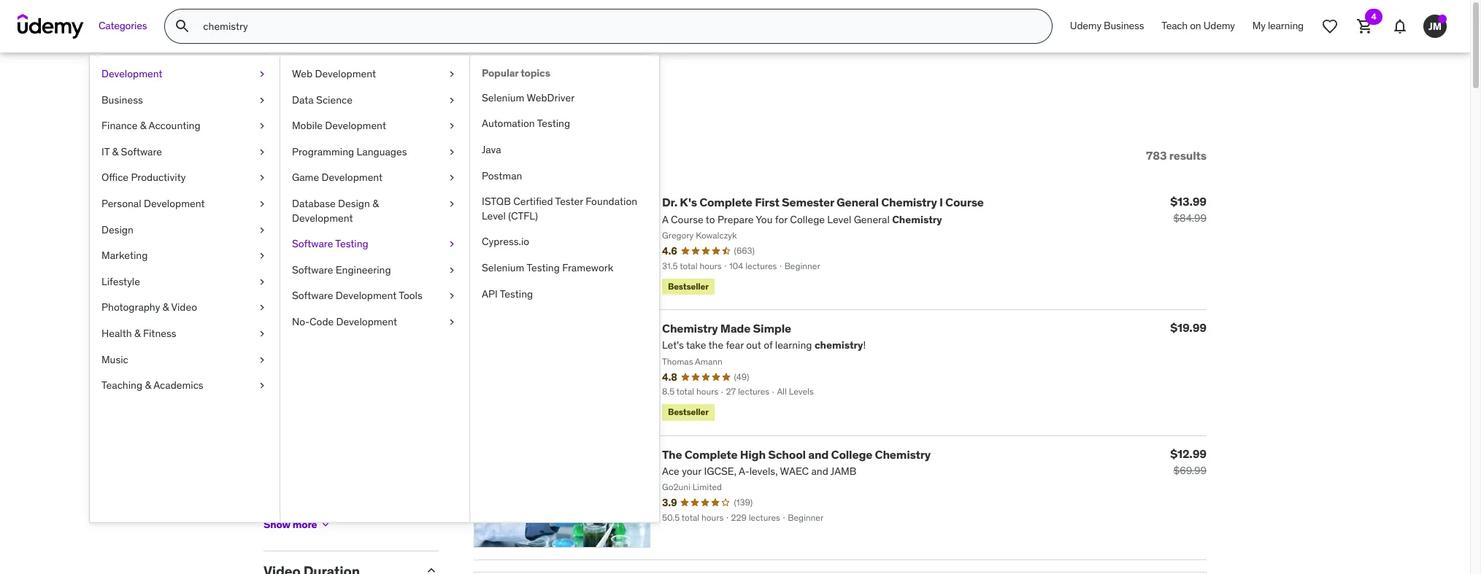 Task type: locate. For each thing, give the bounding box(es) containing it.
istqb certified tester foundation level (ctfl)
[[482, 195, 638, 223]]

xsmall image
[[446, 67, 458, 81], [256, 93, 268, 107], [256, 119, 268, 133], [256, 145, 268, 159], [446, 145, 458, 159], [446, 171, 458, 185], [256, 223, 268, 237], [446, 237, 458, 252], [256, 249, 268, 263], [446, 263, 458, 278], [256, 327, 268, 341], [264, 412, 275, 424], [264, 438, 275, 450], [264, 464, 275, 476], [264, 490, 275, 502]]

software up code
[[292, 289, 333, 303]]

testing inside selenium testing framework 'link'
[[527, 261, 560, 275]]

0 vertical spatial selenium
[[482, 91, 525, 104]]

teach
[[1162, 19, 1188, 32]]

1 horizontal spatial 783
[[1147, 148, 1167, 163]]

language button
[[264, 370, 413, 387]]

teaching
[[102, 379, 142, 392]]

design down game development on the left of page
[[338, 197, 370, 210]]

show more
[[264, 518, 317, 532]]

xsmall image inside it & software link
[[256, 145, 268, 159]]

testing right api at the left bottom of page
[[500, 287, 533, 301]]

1 selenium from the top
[[482, 91, 525, 104]]

0 vertical spatial design
[[338, 197, 370, 210]]

1 vertical spatial 783
[[1147, 148, 1167, 163]]

marketing
[[102, 249, 148, 262]]

xsmall image for health & fitness
[[256, 327, 268, 341]]

testing for automation
[[537, 117, 570, 130]]

design
[[338, 197, 370, 210], [102, 223, 134, 236]]

teach on udemy
[[1162, 19, 1235, 32]]

1 horizontal spatial design
[[338, 197, 370, 210]]

udemy business
[[1070, 19, 1145, 32]]

api testing link
[[470, 282, 659, 308]]

udemy
[[1070, 19, 1102, 32], [1204, 19, 1235, 32]]

popular topics
[[482, 66, 550, 80]]

xsmall image inside 'mobile development' link
[[446, 119, 458, 133]]

1 horizontal spatial results
[[1170, 148, 1207, 163]]

development up science
[[315, 67, 376, 80]]

up left (541) on the bottom left of the page
[[361, 300, 372, 314]]

$19.99
[[1171, 321, 1207, 335]]

(541)
[[378, 300, 400, 314]]

& for finance & accounting
[[140, 119, 146, 132]]

jm link
[[1418, 9, 1453, 44]]

xsmall image inside marketing link
[[256, 249, 268, 263]]

ratings button
[[264, 208, 413, 225]]

results up mobile development at left top
[[310, 86, 386, 116]]

xsmall image inside software engineering link
[[446, 263, 458, 278]]

results for 783 results
[[1170, 148, 1207, 163]]

design link
[[90, 217, 280, 243]]

1 vertical spatial business
[[102, 93, 143, 106]]

automation testing
[[482, 117, 570, 130]]

first
[[755, 195, 780, 210]]

software up office productivity
[[121, 145, 162, 158]]

2 up from the top
[[361, 274, 373, 288]]

xsmall image for game development
[[446, 171, 458, 185]]

development up programming languages
[[325, 119, 386, 132]]

business up finance
[[102, 93, 143, 106]]

software
[[121, 145, 162, 158], [292, 237, 333, 251], [292, 263, 333, 277], [292, 289, 333, 303]]

xsmall image inside design link
[[256, 223, 268, 237]]

testing down cypress.io link
[[527, 261, 560, 275]]

data science link
[[280, 87, 470, 113]]

& for 3.0 & up (571)
[[352, 326, 359, 340]]

results for 783 results for "chemistry"
[[310, 86, 386, 116]]

2 vertical spatial chemistry
[[875, 447, 931, 462]]

submit search image
[[174, 18, 192, 35]]

1 horizontal spatial udemy
[[1204, 19, 1235, 32]]

software engineering link
[[280, 258, 470, 284]]

xsmall image for teaching & academics
[[256, 379, 268, 393]]

4 up from the top
[[361, 326, 373, 340]]

& right 3.5
[[352, 300, 358, 314]]

0 vertical spatial small image
[[273, 149, 288, 163]]

selenium down cypress.io
[[482, 261, 525, 275]]

& right 3.0
[[352, 326, 359, 340]]

0 vertical spatial 783
[[264, 86, 305, 116]]

the complete high school and college chemistry
[[662, 447, 931, 462]]

testing for selenium
[[527, 261, 560, 275]]

chemistry left i
[[882, 195, 937, 210]]

783 inside status
[[1147, 148, 1167, 163]]

chemistry
[[882, 195, 937, 210], [662, 321, 718, 336], [875, 447, 931, 462]]

xsmall image inside software development tools link
[[446, 289, 458, 304]]

software engineering
[[292, 263, 391, 277]]

testing inside the api testing link
[[500, 287, 533, 301]]

selenium down popular
[[482, 91, 525, 104]]

more
[[293, 518, 317, 532]]

categories button
[[90, 9, 156, 44]]

cypress.io link
[[470, 230, 659, 256]]

on
[[1191, 19, 1202, 32]]

selenium inside 'link'
[[482, 261, 525, 275]]

teaching & academics
[[102, 379, 204, 392]]

chemistry left made
[[662, 321, 718, 336]]

xsmall image inside show more button
[[320, 519, 332, 531]]

development down database on the top left
[[292, 211, 353, 225]]

up left (571)
[[361, 326, 373, 340]]

testing up software engineering
[[335, 237, 369, 251]]

0 horizontal spatial 783
[[264, 86, 305, 116]]

selenium
[[482, 91, 525, 104], [482, 261, 525, 275]]

show
[[264, 518, 290, 532]]

topics
[[521, 66, 550, 80]]

xsmall image inside lifestyle link
[[256, 275, 268, 289]]

1 vertical spatial results
[[1170, 148, 1207, 163]]

& right 4.0
[[352, 274, 359, 288]]

xsmall image inside health & fitness link
[[256, 327, 268, 341]]

xsmall image inside data science link
[[446, 93, 458, 107]]

development link
[[90, 61, 280, 87]]

& right teaching
[[145, 379, 151, 392]]

xsmall image inside photography & video link
[[256, 301, 268, 315]]

udemy business link
[[1062, 9, 1153, 44]]

xsmall image inside game development link
[[446, 171, 458, 185]]

& for 4.5 & up (272)
[[352, 248, 358, 262]]

design inside database design & development
[[338, 197, 370, 210]]

software for software development tools
[[292, 289, 333, 303]]

results inside status
[[1170, 148, 1207, 163]]

lifestyle
[[102, 275, 140, 288]]

general
[[837, 195, 879, 210]]

testing for api
[[500, 287, 533, 301]]

4.0 & up (464)
[[335, 274, 402, 288]]

&
[[140, 119, 146, 132], [112, 145, 118, 158], [373, 197, 379, 210], [352, 248, 358, 262], [352, 274, 359, 288], [352, 300, 358, 314], [163, 301, 169, 314], [352, 326, 359, 340], [134, 327, 141, 340], [145, 379, 151, 392]]

chemistry for the complete high school and college chemistry
[[875, 447, 931, 462]]

results up $13.99
[[1170, 148, 1207, 163]]

xsmall image inside teaching & academics link
[[256, 379, 268, 393]]

selenium testing framework link
[[470, 256, 659, 282]]

& inside database design & development
[[373, 197, 379, 210]]

selenium webdriver link
[[470, 85, 659, 111]]

semester
[[782, 195, 834, 210]]

no-code development link
[[280, 310, 470, 336]]

the complete high school and college chemistry link
[[662, 447, 931, 462]]

& right health
[[134, 327, 141, 340]]

3.5 & up (541)
[[335, 300, 400, 314]]

1 vertical spatial chemistry
[[662, 321, 718, 336]]

xsmall image inside programming languages link
[[446, 145, 458, 159]]

xsmall image for show more
[[320, 519, 332, 531]]

software down software testing at the top left of the page
[[292, 263, 333, 277]]

0 vertical spatial chemistry
[[882, 195, 937, 210]]

xsmall image for software engineering
[[446, 263, 458, 278]]

design down personal
[[102, 223, 134, 236]]

business inside business link
[[102, 93, 143, 106]]

xsmall image inside finance & accounting link
[[256, 119, 268, 133]]

xsmall image inside 'no-code development' link
[[446, 315, 458, 330]]

personal development link
[[90, 191, 280, 217]]

complete right the
[[685, 447, 738, 462]]

xsmall image for finance & accounting
[[256, 119, 268, 133]]

chemistry for dr. k's complete first semester general chemistry i course
[[882, 195, 937, 210]]

personal
[[102, 197, 141, 210]]

high
[[740, 447, 766, 462]]

chemistry right 'college'
[[875, 447, 931, 462]]

xsmall image inside personal development link
[[256, 197, 268, 211]]

it & software link
[[90, 139, 280, 165]]

testing down webdriver
[[537, 117, 570, 130]]

3 up from the top
[[361, 300, 372, 314]]

productivity
[[131, 171, 186, 184]]

office productivity link
[[90, 165, 280, 191]]

xsmall image for software development tools
[[446, 289, 458, 304]]

language
[[264, 370, 327, 387]]

0 horizontal spatial design
[[102, 223, 134, 236]]

software testing element
[[470, 56, 659, 523]]

no-code development
[[292, 315, 397, 329]]

xsmall image for software testing
[[446, 237, 458, 252]]

xsmall image inside software testing link
[[446, 237, 458, 252]]

small image
[[273, 149, 288, 163], [424, 564, 439, 575]]

1 vertical spatial small image
[[424, 564, 439, 575]]

music link
[[90, 347, 280, 373]]

xsmall image
[[256, 67, 268, 81], [446, 93, 458, 107], [446, 119, 458, 133], [256, 171, 268, 185], [256, 197, 268, 211], [446, 197, 458, 211], [256, 275, 268, 289], [446, 289, 458, 304], [256, 301, 268, 315], [446, 315, 458, 330], [256, 353, 268, 367], [256, 379, 268, 393], [320, 519, 332, 531]]

fitness
[[143, 327, 176, 340]]

languages
[[357, 145, 407, 158]]

ratings
[[264, 208, 314, 225]]

& left video
[[163, 301, 169, 314]]

you have alerts image
[[1439, 15, 1447, 23]]

and
[[809, 447, 829, 462]]

xsmall image inside development link
[[256, 67, 268, 81]]

0 vertical spatial business
[[1104, 19, 1145, 32]]

0 horizontal spatial udemy
[[1070, 19, 1102, 32]]

xsmall image for no-code development
[[446, 315, 458, 330]]

up
[[361, 248, 372, 262], [361, 274, 373, 288], [361, 300, 372, 314], [361, 326, 373, 340]]

& down game development link
[[373, 197, 379, 210]]

it & software
[[102, 145, 162, 158]]

software left 4.5
[[292, 237, 333, 251]]

& for photography & video
[[163, 301, 169, 314]]

783 for 783 results for "chemistry"
[[264, 86, 305, 116]]

1 up from the top
[[361, 248, 372, 262]]

business left teach at the right top of the page
[[1104, 19, 1145, 32]]

xsmall image for development
[[256, 67, 268, 81]]

database design & development
[[292, 197, 379, 225]]

1 vertical spatial design
[[102, 223, 134, 236]]

xsmall image inside music link
[[256, 353, 268, 367]]

up for 4.0 & up
[[361, 274, 373, 288]]

filter
[[291, 148, 319, 163]]

complete right k's
[[700, 195, 753, 210]]

testing inside automation testing link
[[537, 117, 570, 130]]

programming languages link
[[280, 139, 470, 165]]

api testing
[[482, 287, 533, 301]]

4.0
[[335, 274, 350, 288]]

up up software development tools
[[361, 274, 373, 288]]

data science
[[292, 93, 353, 106]]

0 horizontal spatial small image
[[273, 149, 288, 163]]

complete
[[700, 195, 753, 210], [685, 447, 738, 462]]

0 vertical spatial results
[[310, 86, 386, 116]]

xsmall image inside office productivity link
[[256, 171, 268, 185]]

xsmall image inside database design & development link
[[446, 197, 458, 211]]

1 horizontal spatial business
[[1104, 19, 1145, 32]]

xsmall image inside business link
[[256, 93, 268, 107]]

& right 4.5
[[352, 248, 358, 262]]

up up engineering
[[361, 248, 372, 262]]

& right 'it'
[[112, 145, 118, 158]]

2 selenium from the top
[[482, 261, 525, 275]]

cypress.io
[[482, 235, 530, 249]]

selenium testing framework
[[482, 261, 614, 275]]

(571)
[[379, 326, 400, 340]]

business
[[1104, 19, 1145, 32], [102, 93, 143, 106]]

filter button
[[264, 133, 329, 178]]

selenium webdriver
[[482, 91, 575, 104]]

java
[[482, 143, 501, 156]]

3.5
[[335, 300, 350, 314]]

Search for anything text field
[[200, 14, 1035, 39]]

& right finance
[[140, 119, 146, 132]]

xsmall image inside web development link
[[446, 67, 458, 81]]

for
[[391, 86, 422, 116]]

it
[[102, 145, 110, 158]]

api
[[482, 287, 498, 301]]

0 horizontal spatial results
[[310, 86, 386, 116]]

1 vertical spatial selenium
[[482, 261, 525, 275]]

testing inside software testing link
[[335, 237, 369, 251]]

0 horizontal spatial business
[[102, 93, 143, 106]]



Task type: describe. For each thing, give the bounding box(es) containing it.
my
[[1253, 19, 1266, 32]]

$84.99
[[1174, 212, 1207, 225]]

1 horizontal spatial small image
[[424, 564, 439, 575]]

& for it & software
[[112, 145, 118, 158]]

udemy image
[[18, 14, 84, 39]]

my learning
[[1253, 19, 1304, 32]]

made
[[721, 321, 751, 336]]

0 vertical spatial complete
[[700, 195, 753, 210]]

academics
[[153, 379, 204, 392]]

teaching & academics link
[[90, 373, 280, 399]]

level
[[482, 209, 506, 223]]

& for health & fitness
[[134, 327, 141, 340]]

xsmall image for lifestyle
[[256, 275, 268, 289]]

accounting
[[149, 119, 201, 132]]

& for teaching & academics
[[145, 379, 151, 392]]

software development tools
[[292, 289, 423, 303]]

4.5
[[335, 248, 350, 262]]

chemistry made simple link
[[662, 321, 792, 336]]

development down the categories dropdown button
[[102, 67, 163, 80]]

development inside database design & development
[[292, 211, 353, 225]]

business link
[[90, 87, 280, 113]]

office productivity
[[102, 171, 186, 184]]

k's
[[680, 195, 697, 210]]

up for 4.5 & up
[[361, 248, 372, 262]]

$69.99
[[1174, 464, 1207, 477]]

(464)
[[379, 274, 402, 288]]

português
[[281, 515, 328, 528]]

xsmall image for music
[[256, 353, 268, 367]]

xsmall image for personal development
[[256, 197, 268, 211]]

finance
[[102, 119, 138, 132]]

(ctfl)
[[508, 209, 538, 223]]

no-
[[292, 315, 310, 329]]

postman
[[482, 169, 522, 182]]

engineering
[[336, 263, 391, 277]]

business inside udemy business link
[[1104, 19, 1145, 32]]

personal development
[[102, 197, 205, 210]]

wishlist image
[[1322, 18, 1339, 35]]

783 results
[[1147, 148, 1207, 163]]

development down the 3.5 & up (541) on the bottom left of the page
[[336, 315, 397, 329]]

web development
[[292, 67, 376, 80]]

xsmall image for database design & development
[[446, 197, 458, 211]]

my learning link
[[1244, 9, 1313, 44]]

notifications image
[[1392, 18, 1409, 35]]

video
[[171, 301, 197, 314]]

tools
[[399, 289, 423, 303]]

photography & video
[[102, 301, 197, 314]]

development down 4.0 & up (464)
[[336, 289, 397, 303]]

xsmall image for photography & video
[[256, 301, 268, 315]]

783 for 783 results
[[1147, 148, 1167, 163]]

small image inside filter button
[[273, 149, 288, 163]]

jm
[[1429, 19, 1442, 33]]

& for 4.0 & up (464)
[[352, 274, 359, 288]]

xsmall image for mobile development
[[446, 119, 458, 133]]

programming languages
[[292, 145, 407, 158]]

software development tools link
[[280, 284, 470, 310]]

programming
[[292, 145, 354, 158]]

dr. k's complete first semester general chemistry i course
[[662, 195, 984, 210]]

marketing link
[[90, 243, 280, 269]]

photography
[[102, 301, 160, 314]]

development down programming languages
[[322, 171, 383, 184]]

4 link
[[1348, 9, 1383, 44]]

4
[[1372, 11, 1377, 22]]

xsmall image for business
[[256, 93, 268, 107]]

course
[[946, 195, 984, 210]]

783 results for "chemistry"
[[264, 86, 560, 116]]

finance & accounting
[[102, 119, 201, 132]]

xsmall image for data science
[[446, 93, 458, 107]]

xsmall image for design
[[256, 223, 268, 237]]

teach on udemy link
[[1153, 9, 1244, 44]]

1 udemy from the left
[[1070, 19, 1102, 32]]

$12.99
[[1171, 447, 1207, 461]]

"chemistry"
[[427, 86, 560, 116]]

xsmall image for marketing
[[256, 249, 268, 263]]

istqb certified tester foundation level (ctfl) link
[[470, 189, 659, 230]]

chemistry made simple
[[662, 321, 792, 336]]

development down office productivity link at the top left of page
[[144, 197, 205, 210]]

3.0
[[335, 326, 350, 340]]

lifestyle link
[[90, 269, 280, 295]]

xsmall image for programming languages
[[446, 145, 458, 159]]

shopping cart with 4 items image
[[1357, 18, 1374, 35]]

simple
[[753, 321, 792, 336]]

web
[[292, 67, 313, 80]]

xsmall image for office productivity
[[256, 171, 268, 185]]

tester
[[555, 195, 583, 208]]

music
[[102, 353, 128, 366]]

2 udemy from the left
[[1204, 19, 1235, 32]]

selenium for selenium testing framework
[[482, 261, 525, 275]]

school
[[768, 447, 806, 462]]

game development link
[[280, 165, 470, 191]]

783 results status
[[1147, 148, 1207, 163]]

xsmall image for web development
[[446, 67, 458, 81]]

& for 3.5 & up (541)
[[352, 300, 358, 314]]

categories
[[99, 19, 147, 32]]

(272)
[[378, 248, 402, 262]]

health & fitness
[[102, 327, 176, 340]]

data
[[292, 93, 314, 106]]

up for 3.5 & up
[[361, 300, 372, 314]]

4.5 & up (272)
[[335, 248, 402, 262]]

mobile
[[292, 119, 323, 132]]

1 vertical spatial complete
[[685, 447, 738, 462]]

software for software testing
[[292, 237, 333, 251]]

up for 3.0 & up
[[361, 326, 373, 340]]

$12.99 $69.99
[[1171, 447, 1207, 477]]

testing for software
[[335, 237, 369, 251]]

dr.
[[662, 195, 678, 210]]

health
[[102, 327, 132, 340]]

mobile development link
[[280, 113, 470, 139]]

xsmall image for it & software
[[256, 145, 268, 159]]

3.0 & up (571)
[[335, 326, 400, 340]]

$13.99 $84.99
[[1171, 195, 1207, 225]]

software for software engineering
[[292, 263, 333, 277]]

foundation
[[586, 195, 638, 208]]

health & fitness link
[[90, 321, 280, 347]]

selenium for selenium webdriver
[[482, 91, 525, 104]]

java link
[[470, 137, 659, 163]]

office
[[102, 171, 129, 184]]

show more button
[[264, 511, 332, 540]]



Task type: vqa. For each thing, say whether or not it's contained in the screenshot.
a within the the 'Docstrings for a Flight (Mini Project) - PDF Version for the Mobile App'
no



